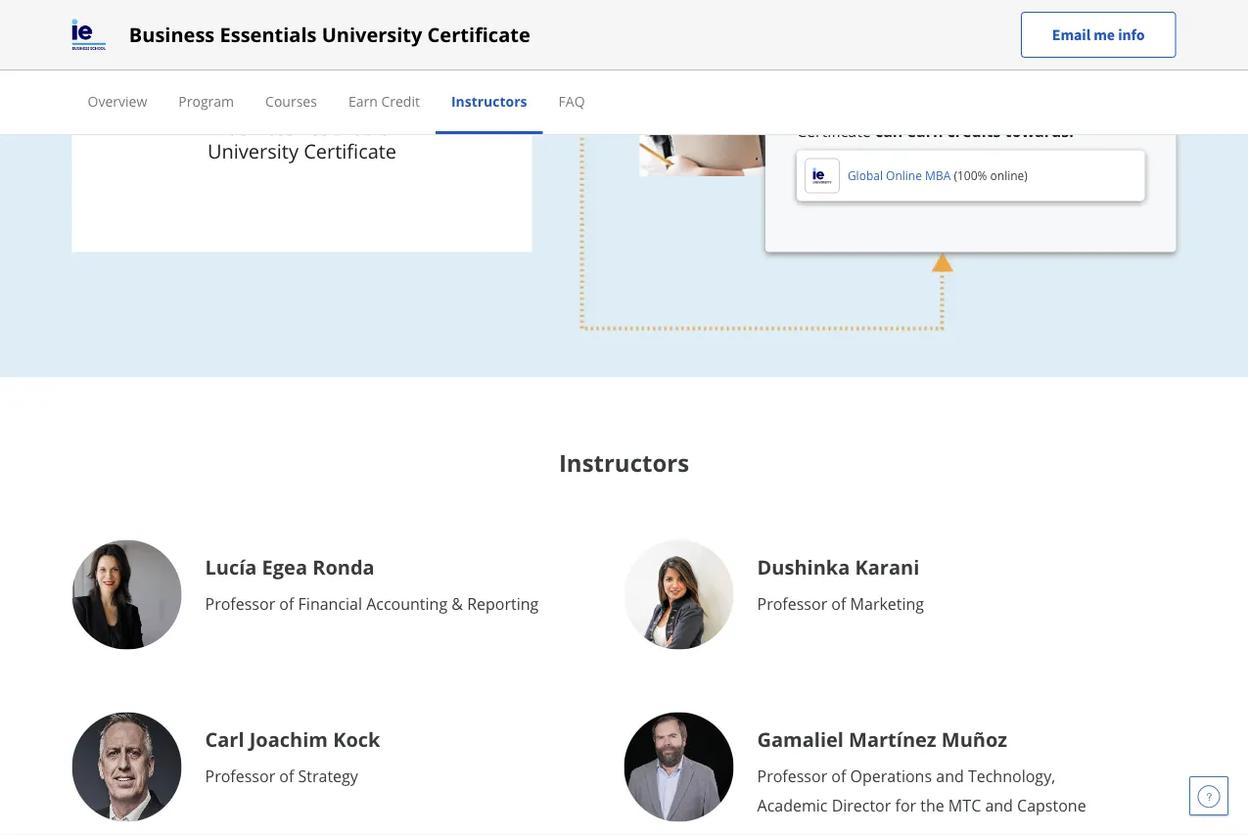 Task type: describe. For each thing, give the bounding box(es) containing it.
online
[[990, 167, 1024, 183]]

certificate inside business essentials university certificate
[[304, 137, 397, 164]]

business essentials university certificate certificate
[[797, 100, 1092, 141]]

100%
[[957, 167, 987, 183]]

accounting
[[366, 593, 448, 614]]

financial
[[298, 593, 362, 614]]

lucía egea ronda image
[[72, 540, 182, 649]]

overview link
[[88, 92, 147, 110]]

gamaliel
[[757, 726, 844, 753]]

certificate left earn
[[269, 85, 335, 104]]

dushinka karani image
[[624, 540, 734, 649]]

professor of strategy
[[205, 765, 358, 786]]

university inside business essentials university certificate
[[207, 137, 299, 164]]

program link
[[178, 92, 234, 110]]

towards:
[[1005, 120, 1074, 141]]

director
[[832, 794, 891, 815]]

1 horizontal spatial ie business school image
[[805, 158, 840, 193]]

essentials inside business essentials university certificate
[[300, 114, 390, 141]]

1 vertical spatial instructors
[[559, 446, 689, 478]]

business inside the business essentials university certificate certificate
[[797, 100, 861, 121]]

reporting
[[467, 593, 539, 614]]

carl joachim kock
[[205, 726, 380, 753]]

courses
[[265, 92, 317, 110]]

can
[[875, 120, 903, 141]]

1 vertical spatial business essentials university certificate
[[207, 114, 397, 164]]

the
[[920, 794, 944, 815]]

mba
[[925, 167, 951, 183]]

)
[[1024, 167, 1028, 183]]

mtc
[[948, 794, 981, 815]]

me
[[1094, 25, 1115, 45]]

instructors link
[[451, 92, 527, 110]]

martínez
[[849, 726, 936, 753]]

0 vertical spatial ie business school image
[[281, 28, 323, 67]]

0 vertical spatial university
[[322, 21, 422, 48]]

professor of operations and technology, academic director for the mtc and capstone
[[757, 765, 1086, 815]]

faq
[[559, 92, 585, 110]]

(
[[954, 167, 957, 183]]

karani
[[855, 553, 919, 580]]

technology,
[[968, 765, 1055, 786]]

program
[[178, 92, 234, 110]]

can earn credits towards:
[[875, 120, 1074, 141]]

certificate up )
[[1018, 100, 1092, 121]]

global online mba link
[[848, 167, 951, 183]]

email me info button
[[1021, 12, 1176, 58]]

professor of marketing
[[757, 593, 924, 614]]

carl joachim kock image
[[72, 712, 182, 822]]

kock
[[333, 726, 380, 753]]

dushinka
[[757, 553, 850, 580]]



Task type: locate. For each thing, give the bounding box(es) containing it.
of for karani
[[831, 593, 846, 614]]

earn credit
[[348, 92, 420, 110]]

1 horizontal spatial university
[[322, 21, 422, 48]]

1 horizontal spatial and
[[985, 794, 1013, 815]]

certificate
[[427, 21, 530, 48], [269, 85, 335, 104], [1018, 100, 1092, 121], [797, 120, 871, 141], [304, 137, 397, 164]]

of down egea
[[279, 593, 294, 614]]

marketing
[[850, 593, 924, 614]]

gamaliel martínez muñoz
[[757, 726, 1007, 753]]

0 vertical spatial business essentials university certificate
[[129, 21, 530, 48]]

carl
[[205, 726, 244, 753]]

courses link
[[265, 92, 317, 110]]

muñoz
[[942, 726, 1007, 753]]

ie business school image
[[281, 28, 323, 67], [805, 158, 840, 193]]

essentials up courses link on the top left of the page
[[220, 21, 317, 48]]

professor for lucía
[[205, 593, 275, 614]]

of inside professor of operations and technology, academic director for the mtc and capstone
[[831, 765, 846, 786]]

faq link
[[559, 92, 585, 110]]

business essentials university certificate up earn
[[129, 21, 530, 48]]

professor for gamaliel
[[757, 765, 827, 786]]

global
[[848, 167, 883, 183]]

0 vertical spatial and
[[936, 765, 964, 786]]

lucía
[[205, 553, 257, 580]]

business down courses link on the top left of the page
[[214, 114, 295, 141]]

essentials down earn
[[300, 114, 390, 141]]

of down dushinka karani
[[831, 593, 846, 614]]

1 horizontal spatial instructors
[[559, 446, 689, 478]]

instructors
[[451, 92, 527, 110], [559, 446, 689, 478]]

credits
[[947, 120, 1001, 141]]

capstone
[[1017, 794, 1086, 815]]

business up the program
[[129, 21, 215, 48]]

academic
[[757, 794, 828, 815]]

certificate menu element
[[72, 70, 1176, 134]]

essentials inside the business essentials university certificate certificate
[[865, 100, 937, 121]]

business
[[129, 21, 215, 48], [797, 100, 861, 121], [214, 114, 295, 141]]

business left can
[[797, 100, 861, 121]]

certificate up global
[[797, 120, 871, 141]]

help center image
[[1197, 784, 1221, 808]]

essentials
[[220, 21, 317, 48], [865, 100, 937, 121], [300, 114, 390, 141]]

lucía egea ronda
[[205, 553, 375, 580]]

of for martínez
[[831, 765, 846, 786]]

operations
[[850, 765, 932, 786]]

professor down "lucía"
[[205, 593, 275, 614]]

email
[[1052, 25, 1091, 45]]

ie business school image
[[72, 19, 106, 50]]

credit
[[381, 92, 420, 110]]

1 vertical spatial ie business school image
[[805, 158, 840, 193]]

of
[[279, 593, 294, 614], [831, 593, 846, 614], [279, 765, 294, 786], [831, 765, 846, 786]]

professor down "carl" at the bottom
[[205, 765, 275, 786]]

2 horizontal spatial university
[[941, 100, 1014, 121]]

online
[[886, 167, 922, 183]]

business essentials university certificate
[[129, 21, 530, 48], [207, 114, 397, 164]]

essentials up global online mba link at the right top of page
[[865, 100, 937, 121]]

0 horizontal spatial university
[[207, 137, 299, 164]]

professor inside professor of operations and technology, academic director for the mtc and capstone
[[757, 765, 827, 786]]

strategy
[[298, 765, 358, 786]]

professor
[[205, 593, 275, 614], [757, 593, 827, 614], [205, 765, 275, 786], [757, 765, 827, 786]]

0 vertical spatial instructors
[[451, 92, 527, 110]]

1 vertical spatial university
[[941, 100, 1014, 121]]

professor for carl
[[205, 765, 275, 786]]

global online mba ( 100% online )
[[848, 167, 1028, 183]]

ie business school image up courses link on the top left of the page
[[281, 28, 323, 67]]

egea
[[262, 553, 307, 580]]

professor down dushinka
[[757, 593, 827, 614]]

earn credit link
[[348, 92, 420, 110]]

joachim
[[249, 726, 328, 753]]

of up director
[[831, 765, 846, 786]]

0 horizontal spatial ie business school image
[[281, 28, 323, 67]]

earn
[[907, 120, 943, 141]]

gamaliel martínez muñoz image
[[624, 712, 734, 822]]

certificate up instructors 'link'
[[427, 21, 530, 48]]

dushinka karani
[[757, 553, 919, 580]]

professor of financial accounting & reporting
[[205, 593, 539, 614]]

university inside the business essentials university certificate certificate
[[941, 100, 1014, 121]]

ronda
[[312, 553, 375, 580]]

2 vertical spatial university
[[207, 137, 299, 164]]

ie business school image left global
[[805, 158, 840, 193]]

for
[[895, 794, 916, 815]]

and up mtc
[[936, 765, 964, 786]]

overview
[[88, 92, 147, 110]]

&
[[452, 593, 463, 614]]

1 vertical spatial and
[[985, 794, 1013, 815]]

and
[[936, 765, 964, 786], [985, 794, 1013, 815]]

professor up academic
[[757, 765, 827, 786]]

business inside business essentials university certificate
[[214, 114, 295, 141]]

of for joachim
[[279, 765, 294, 786]]

earn
[[348, 92, 378, 110]]

of for egea
[[279, 593, 294, 614]]

instructors inside the certificate menu element
[[451, 92, 527, 110]]

of down joachim
[[279, 765, 294, 786]]

business essentials university certificate down courses link on the top left of the page
[[207, 114, 397, 164]]

0 horizontal spatial and
[[936, 765, 964, 786]]

certificate down earn
[[304, 137, 397, 164]]

and down technology,
[[985, 794, 1013, 815]]

university
[[322, 21, 422, 48], [941, 100, 1014, 121], [207, 137, 299, 164]]

0 horizontal spatial instructors
[[451, 92, 527, 110]]

info
[[1118, 25, 1145, 45]]

professor for dushinka
[[757, 593, 827, 614]]

email me info
[[1052, 25, 1145, 45]]



Task type: vqa. For each thing, say whether or not it's contained in the screenshot.
Transformation'
no



